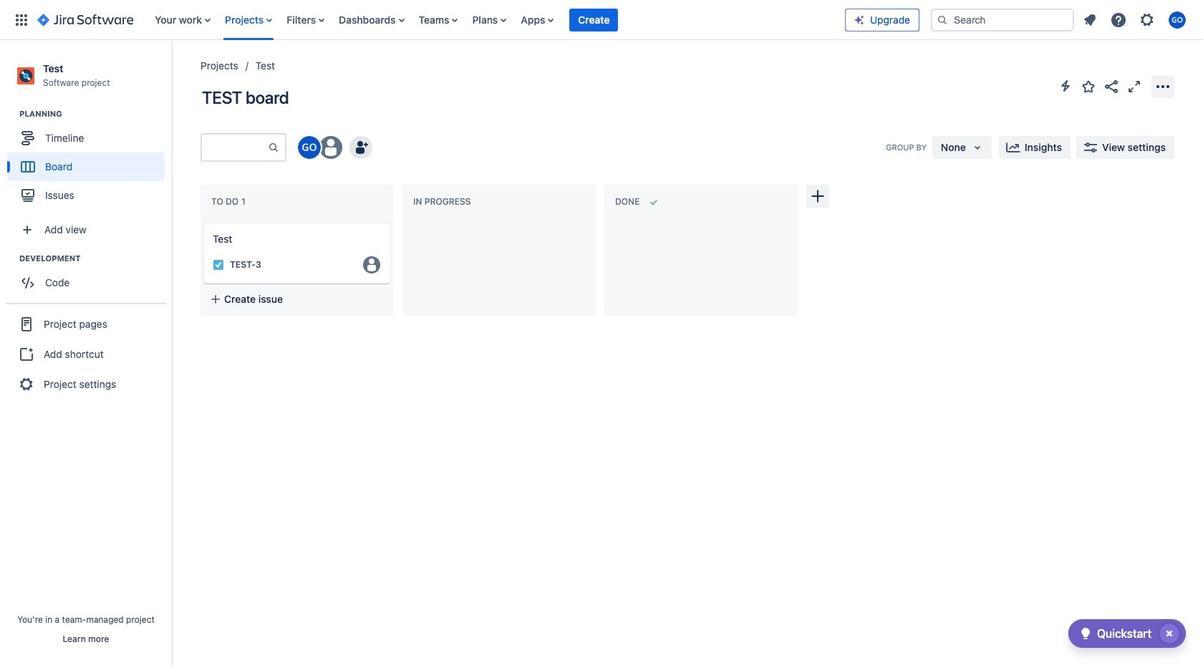 Task type: locate. For each thing, give the bounding box(es) containing it.
banner
[[0, 0, 1203, 40]]

2 vertical spatial group
[[6, 303, 166, 405]]

primary element
[[9, 0, 845, 40]]

to do element
[[211, 196, 248, 207]]

None search field
[[931, 8, 1074, 31]]

0 vertical spatial heading
[[19, 108, 171, 120]]

heading for planning image
[[19, 108, 171, 120]]

heading
[[19, 108, 171, 120], [19, 253, 171, 264]]

planning image
[[2, 105, 19, 123]]

settings image
[[1139, 11, 1156, 28]]

0 vertical spatial group
[[7, 108, 171, 214]]

1 heading from the top
[[19, 108, 171, 120]]

star test board image
[[1080, 78, 1097, 95]]

development image
[[2, 250, 19, 267]]

list
[[148, 0, 845, 40], [1077, 7, 1194, 33]]

group
[[7, 108, 171, 214], [7, 253, 171, 302], [6, 303, 166, 405]]

list item
[[570, 0, 618, 40]]

jira software image
[[37, 11, 133, 28], [37, 11, 133, 28]]

1 vertical spatial group
[[7, 253, 171, 302]]

group for planning image
[[7, 108, 171, 214]]

2 heading from the top
[[19, 253, 171, 264]]

sidebar navigation image
[[156, 57, 188, 86]]

create issue image
[[194, 213, 211, 231]]

1 vertical spatial heading
[[19, 253, 171, 264]]



Task type: vqa. For each thing, say whether or not it's contained in the screenshot.
main content
no



Task type: describe. For each thing, give the bounding box(es) containing it.
1 horizontal spatial list
[[1077, 7, 1194, 33]]

Search field
[[931, 8, 1074, 31]]

0 horizontal spatial list
[[148, 0, 845, 40]]

search image
[[937, 14, 948, 25]]

notifications image
[[1081, 11, 1098, 28]]

help image
[[1110, 11, 1127, 28]]

your profile and settings image
[[1169, 11, 1186, 28]]

appswitcher icon image
[[13, 11, 30, 28]]

enter full screen image
[[1126, 78, 1143, 95]]

add people image
[[352, 139, 369, 156]]

sidebar element
[[0, 40, 172, 665]]

create column image
[[809, 188, 826, 205]]

more actions image
[[1154, 78, 1172, 95]]

heading for development icon
[[19, 253, 171, 264]]

automations menu button icon image
[[1057, 77, 1074, 95]]

task image
[[213, 259, 224, 271]]

Search this board text field
[[202, 135, 268, 160]]

group for development icon
[[7, 253, 171, 302]]

dismiss quickstart image
[[1158, 622, 1181, 645]]

check image
[[1077, 625, 1094, 642]]



